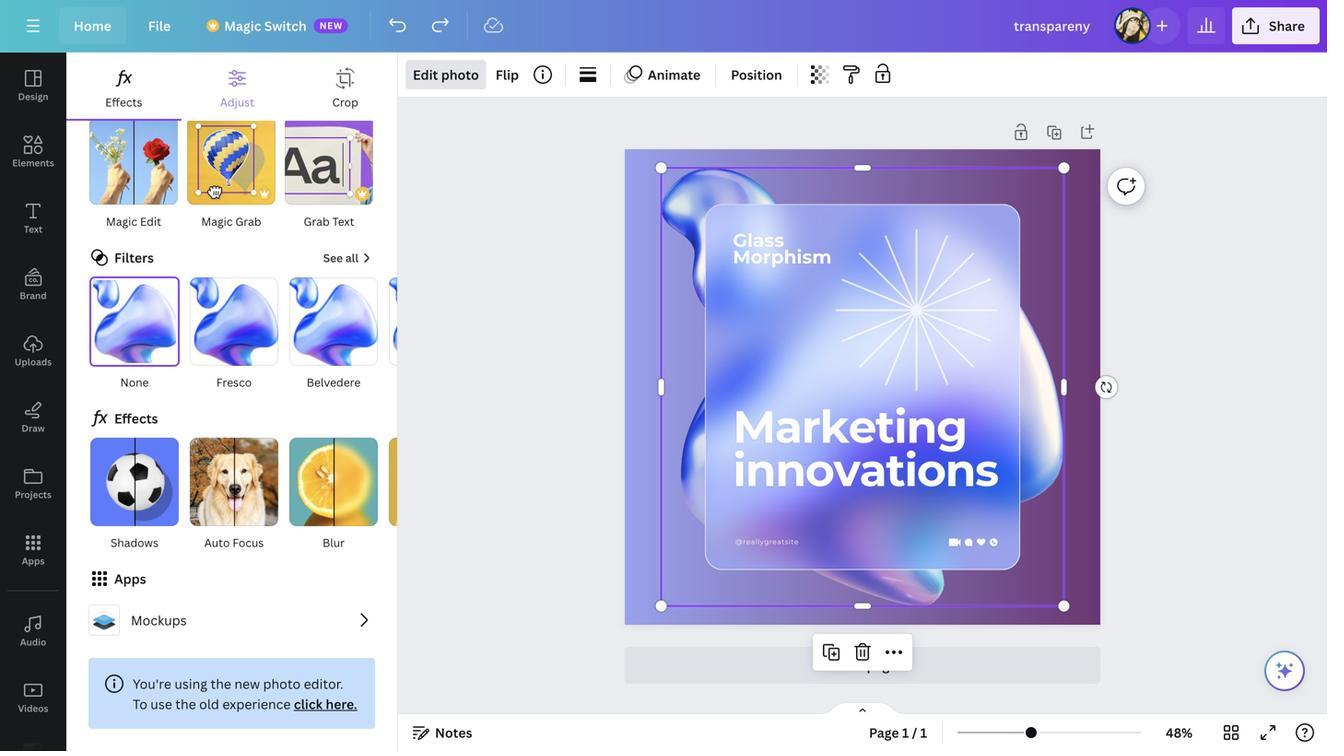 Task type: describe. For each thing, give the bounding box(es) containing it.
projects
[[15, 488, 52, 501]]

side panel tab list
[[0, 53, 66, 751]]

edit photo
[[413, 66, 479, 83]]

all
[[346, 250, 359, 266]]

draw button
[[0, 384, 66, 451]]

+ add page
[[828, 657, 897, 674]]

marketing
[[733, 399, 967, 454]]

audio
[[20, 636, 46, 648]]

you're using the new photo editor. to use the old experience
[[133, 675, 343, 713]]

belvedere
[[307, 375, 361, 390]]

page
[[869, 724, 899, 741]]

magic grab button
[[186, 116, 276, 232]]

brand
[[20, 289, 47, 302]]

main menu bar
[[0, 0, 1327, 53]]

canva assistant image
[[1274, 660, 1296, 682]]

click here.
[[294, 696, 357, 713]]

@reallygreatsite
[[736, 538, 799, 546]]

1 vertical spatial effects
[[114, 410, 158, 427]]

click here. button
[[294, 696, 357, 713]]

notes
[[435, 724, 472, 741]]

shadows button
[[88, 437, 181, 553]]

apps button
[[0, 517, 66, 583]]

glass morphism
[[733, 229, 832, 268]]

magic switch
[[224, 17, 307, 35]]

to
[[133, 696, 147, 713]]

fresco
[[216, 375, 252, 390]]

focus
[[233, 535, 264, 550]]

old
[[199, 696, 219, 713]]

none
[[120, 375, 149, 390]]

share
[[1269, 17, 1305, 35]]

48%
[[1166, 724, 1193, 741]]

home link
[[59, 7, 126, 44]]

none button
[[88, 277, 181, 393]]

flip
[[496, 66, 519, 83]]

edit inside button
[[140, 214, 161, 229]]

see
[[323, 250, 343, 266]]

magic for magic switch
[[224, 17, 261, 35]]

position button
[[724, 60, 790, 89]]

animate button
[[618, 60, 708, 89]]

magic for magic edit
[[106, 214, 137, 229]]

belvedere button
[[288, 277, 380, 393]]

grab inside grab text button
[[304, 214, 330, 229]]

crop button
[[293, 53, 397, 119]]

projects button
[[0, 451, 66, 517]]

new
[[234, 675, 260, 693]]

+ add page button
[[625, 647, 1100, 684]]

1 vertical spatial apps
[[114, 570, 146, 588]]

+
[[828, 657, 835, 674]]

/
[[912, 724, 917, 741]]

here.
[[326, 696, 357, 713]]

show pages image
[[818, 701, 907, 716]]

blur
[[323, 535, 345, 550]]

mockups button
[[81, 597, 382, 643]]

morphism
[[733, 245, 832, 268]]

text inside text button
[[24, 223, 43, 235]]

see all
[[323, 250, 359, 266]]

grab text button
[[284, 116, 374, 232]]

flip button
[[488, 60, 526, 89]]

innovations
[[733, 443, 998, 498]]



Task type: vqa. For each thing, say whether or not it's contained in the screenshot.
Keep on top of classes and study sessions
no



Task type: locate. For each thing, give the bounding box(es) containing it.
photo inside popup button
[[441, 66, 479, 83]]

0 horizontal spatial apps
[[22, 555, 45, 567]]

file button
[[133, 7, 185, 44]]

draw
[[22, 422, 45, 435]]

file
[[148, 17, 171, 35]]

0 vertical spatial edit
[[413, 66, 438, 83]]

magic right magic edit
[[201, 214, 233, 229]]

2 1 from the left
[[920, 724, 927, 741]]

0 vertical spatial the
[[211, 675, 231, 693]]

1 vertical spatial the
[[175, 696, 196, 713]]

1 horizontal spatial text
[[332, 214, 354, 229]]

blur button
[[288, 437, 380, 553]]

grab up see
[[304, 214, 330, 229]]

magic media image
[[0, 731, 66, 751]]

text
[[332, 214, 354, 229], [24, 223, 43, 235]]

1 horizontal spatial photo
[[441, 66, 479, 83]]

0 horizontal spatial photo
[[263, 675, 301, 693]]

photo up experience
[[263, 675, 301, 693]]

magic up filters
[[106, 214, 137, 229]]

1 vertical spatial edit
[[140, 214, 161, 229]]

grab
[[235, 214, 261, 229], [304, 214, 330, 229]]

0 horizontal spatial text
[[24, 223, 43, 235]]

magic grab
[[201, 214, 261, 229]]

48% button
[[1149, 718, 1209, 747]]

effects button
[[66, 53, 181, 119]]

audio button
[[0, 598, 66, 664]]

page
[[867, 657, 897, 674]]

grab text
[[304, 214, 354, 229]]

uploads
[[15, 356, 52, 368]]

effects inside button
[[105, 94, 142, 110]]

use
[[150, 696, 172, 713]]

1 right /
[[920, 724, 927, 741]]

shadows
[[111, 535, 159, 550]]

notes button
[[406, 718, 480, 747]]

1 1 from the left
[[902, 724, 909, 741]]

1 vertical spatial photo
[[263, 675, 301, 693]]

edit photo button
[[406, 60, 486, 89]]

animate
[[648, 66, 701, 83]]

home
[[74, 17, 111, 35]]

filters
[[114, 249, 154, 266]]

apps down projects
[[22, 555, 45, 567]]

0 horizontal spatial the
[[175, 696, 196, 713]]

design button
[[0, 53, 66, 119]]

0 horizontal spatial 1
[[902, 724, 909, 741]]

effects down none
[[114, 410, 158, 427]]

0 vertical spatial effects
[[105, 94, 142, 110]]

share button
[[1232, 7, 1320, 44]]

using
[[174, 675, 207, 693]]

apps inside apps button
[[22, 555, 45, 567]]

the
[[211, 675, 231, 693], [175, 696, 196, 713]]

0 vertical spatial apps
[[22, 555, 45, 567]]

new
[[319, 19, 343, 32]]

design
[[18, 90, 48, 103]]

magic edit
[[106, 214, 161, 229]]

0 vertical spatial photo
[[441, 66, 479, 83]]

edit inside popup button
[[413, 66, 438, 83]]

uploads button
[[0, 318, 66, 384]]

brand button
[[0, 252, 66, 318]]

Design title text field
[[999, 7, 1107, 44]]

1 horizontal spatial 1
[[920, 724, 927, 741]]

you're
[[133, 675, 171, 693]]

photo
[[441, 66, 479, 83], [263, 675, 301, 693]]

marketing innovations
[[733, 399, 998, 498]]

photo inside you're using the new photo editor. to use the old experience
[[263, 675, 301, 693]]

magic
[[224, 17, 261, 35], [106, 214, 137, 229], [201, 214, 233, 229]]

photo left flip
[[441, 66, 479, 83]]

magic for magic grab
[[201, 214, 233, 229]]

edit
[[413, 66, 438, 83], [140, 214, 161, 229]]

videos button
[[0, 664, 66, 731]]

grab inside magic grab button
[[235, 214, 261, 229]]

1 horizontal spatial edit
[[413, 66, 438, 83]]

auto focus
[[204, 535, 264, 550]]

the up the old
[[211, 675, 231, 693]]

glass
[[733, 229, 784, 252]]

crop
[[332, 94, 358, 110]]

1 horizontal spatial apps
[[114, 570, 146, 588]]

effects up magic edit button
[[105, 94, 142, 110]]

magic edit button
[[88, 116, 179, 232]]

fresco button
[[188, 277, 280, 393]]

magic inside "main" menu bar
[[224, 17, 261, 35]]

click
[[294, 696, 323, 713]]

apps down the shadows
[[114, 570, 146, 588]]

effects
[[105, 94, 142, 110], [114, 410, 158, 427]]

adjust button
[[181, 53, 293, 119]]

editor.
[[304, 675, 343, 693]]

1 horizontal spatial grab
[[304, 214, 330, 229]]

videos
[[18, 702, 48, 715]]

1 horizontal spatial the
[[211, 675, 231, 693]]

text inside grab text button
[[332, 214, 354, 229]]

mockups
[[131, 612, 187, 629]]

the down using at the left bottom
[[175, 696, 196, 713]]

switch
[[264, 17, 307, 35]]

magic left switch
[[224, 17, 261, 35]]

1 left /
[[902, 724, 909, 741]]

1
[[902, 724, 909, 741], [920, 724, 927, 741]]

elements
[[12, 157, 54, 169]]

text up see all
[[332, 214, 354, 229]]

page 1 / 1
[[869, 724, 927, 741]]

1 grab from the left
[[235, 214, 261, 229]]

experience
[[222, 696, 291, 713]]

elements button
[[0, 119, 66, 185]]

auto focus button
[[188, 437, 280, 553]]

edit right crop 'button'
[[413, 66, 438, 83]]

add
[[838, 657, 864, 674]]

apps
[[22, 555, 45, 567], [114, 570, 146, 588]]

2 grab from the left
[[304, 214, 330, 229]]

0 horizontal spatial grab
[[235, 214, 261, 229]]

text button
[[0, 185, 66, 252]]

grab left grab text
[[235, 214, 261, 229]]

position
[[731, 66, 782, 83]]

text up brand button
[[24, 223, 43, 235]]

auto
[[204, 535, 230, 550]]

edit up filters
[[140, 214, 161, 229]]

adjust
[[220, 94, 254, 110]]

see all button
[[321, 247, 375, 269]]

0 horizontal spatial edit
[[140, 214, 161, 229]]



